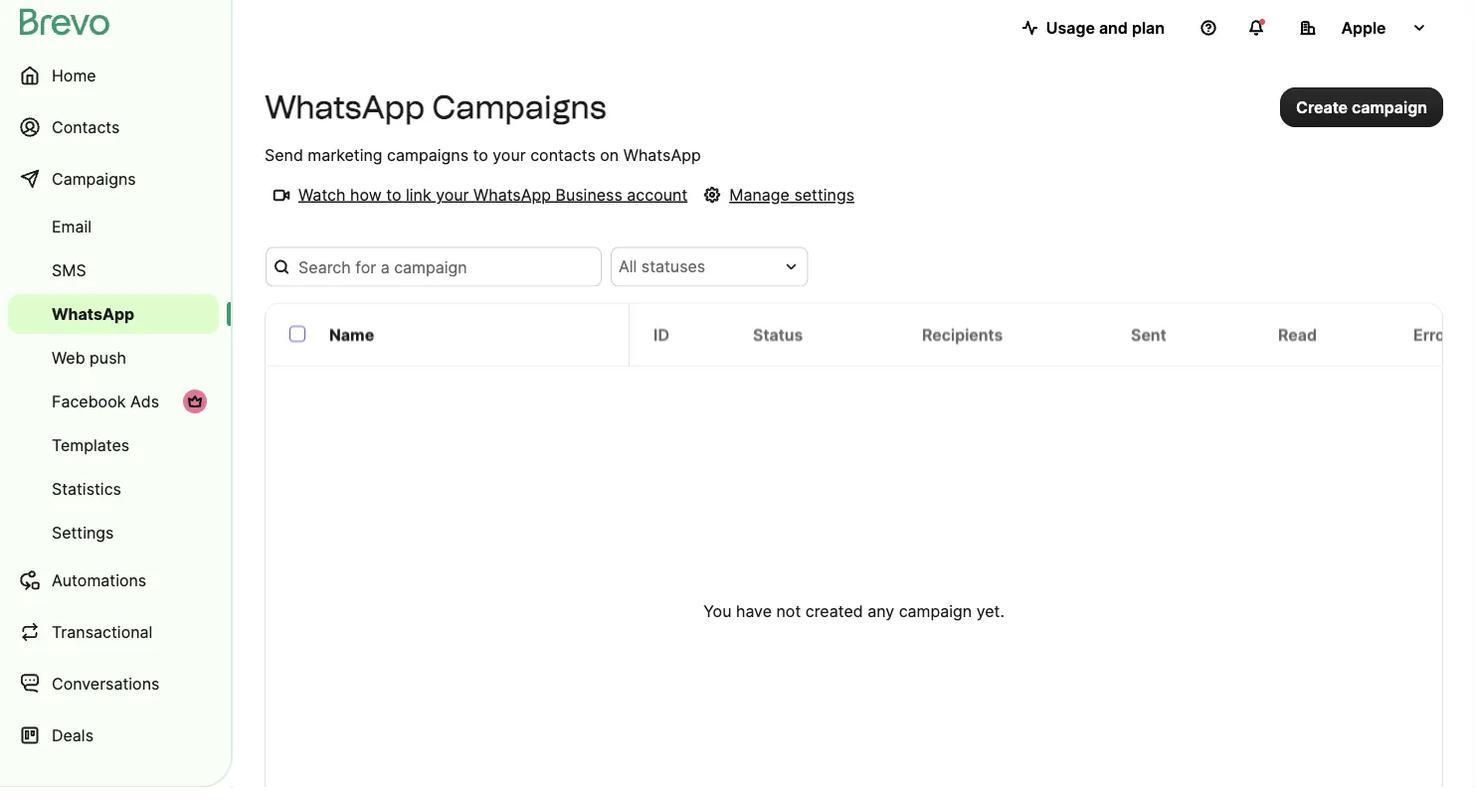 Task type: locate. For each thing, give the bounding box(es) containing it.
to inside watch how to link your whatsapp business account 'link'
[[386, 185, 401, 204]]

usage and plan button
[[1006, 8, 1181, 48]]

transactional link
[[8, 609, 219, 657]]

campaign right any
[[899, 602, 972, 621]]

automations
[[52, 571, 146, 590]]

0 vertical spatial your
[[493, 145, 526, 165]]

to
[[473, 145, 488, 165], [386, 185, 401, 204]]

apple
[[1341, 18, 1386, 37]]

read
[[1278, 325, 1317, 344]]

to left link
[[386, 185, 401, 204]]

watch how to link your whatsapp business account link
[[265, 183, 688, 207]]

how
[[350, 185, 382, 204]]

all statuses
[[619, 257, 705, 277]]

1 vertical spatial your
[[436, 185, 469, 204]]

any
[[868, 602, 894, 621]]

send
[[265, 145, 303, 165]]

1 horizontal spatial your
[[493, 145, 526, 165]]

0 vertical spatial to
[[473, 145, 488, 165]]

campaigns
[[387, 145, 469, 165]]

left___rvooi image
[[187, 394, 203, 410]]

campaign right create
[[1352, 97, 1427, 117]]

whatsapp down send marketing campaigns to your contacts on whatsapp
[[474, 185, 551, 204]]

manage settings link
[[696, 183, 854, 207]]

0 vertical spatial campaign
[[1352, 97, 1427, 117]]

your for to
[[493, 145, 526, 165]]

account
[[627, 185, 688, 204]]

your
[[493, 145, 526, 165], [436, 185, 469, 204]]

yet.
[[976, 602, 1004, 621]]

1 vertical spatial to
[[386, 185, 401, 204]]

1 vertical spatial campaigns
[[52, 169, 136, 188]]

marketing
[[308, 145, 383, 165]]

home link
[[8, 52, 219, 99]]

on
[[600, 145, 619, 165]]

campaigns up email link
[[52, 169, 136, 188]]

your for link
[[436, 185, 469, 204]]

contacts link
[[8, 103, 219, 151]]

sms link
[[8, 251, 219, 290]]

campaigns
[[432, 88, 606, 126], [52, 169, 136, 188]]

1 horizontal spatial campaigns
[[432, 88, 606, 126]]

campaigns up send marketing campaigns to your contacts on whatsapp
[[432, 88, 606, 126]]

automations link
[[8, 557, 219, 605]]

whatsapp up "web push"
[[52, 304, 134, 324]]

1 horizontal spatial to
[[473, 145, 488, 165]]

created
[[805, 602, 863, 621]]

0 vertical spatial campaigns
[[432, 88, 606, 126]]

0 horizontal spatial campaign
[[899, 602, 972, 621]]

error
[[1413, 325, 1451, 344]]

ads
[[130, 392, 159, 411]]

whatsapp up account
[[623, 145, 701, 165]]

0 horizontal spatial to
[[386, 185, 401, 204]]

create campaign
[[1296, 97, 1427, 117]]

1 horizontal spatial campaign
[[1352, 97, 1427, 117]]

to up watch how to link your whatsapp business account 'link'
[[473, 145, 488, 165]]

whatsapp
[[265, 88, 425, 126], [623, 145, 701, 165], [474, 185, 551, 204], [52, 304, 134, 324]]

campaign inside button
[[1352, 97, 1427, 117]]

your up watch how to link your whatsapp business account
[[493, 145, 526, 165]]

your right link
[[436, 185, 469, 204]]

conversations
[[52, 674, 160, 694]]

all
[[619, 257, 637, 277]]

contacts
[[530, 145, 596, 165]]

0 horizontal spatial your
[[436, 185, 469, 204]]

templates link
[[8, 426, 219, 466]]

your inside 'link'
[[436, 185, 469, 204]]

campaign
[[1352, 97, 1427, 117], [899, 602, 972, 621]]

web
[[52, 348, 85, 368]]

usage
[[1046, 18, 1095, 37]]

business
[[556, 185, 622, 204]]

not
[[776, 602, 801, 621]]

email link
[[8, 207, 219, 247]]

transactional
[[52, 623, 153, 642]]

manage
[[729, 186, 790, 205]]



Task type: describe. For each thing, give the bounding box(es) containing it.
statistics
[[52, 479, 121, 499]]

usage and plan
[[1046, 18, 1165, 37]]

templates
[[52, 436, 130, 455]]

you have not created any campaign yet.
[[703, 602, 1004, 621]]

manage settings
[[729, 186, 854, 205]]

have
[[736, 602, 772, 621]]

link
[[406, 185, 431, 204]]

watch
[[298, 185, 346, 204]]

statistics link
[[8, 470, 219, 509]]

whatsapp campaigns
[[265, 88, 606, 126]]

Search for a campaign search field
[[266, 247, 602, 287]]

settings link
[[8, 513, 219, 553]]

push
[[90, 348, 126, 368]]

home
[[52, 66, 96, 85]]

recipients
[[922, 325, 1003, 344]]

deals
[[52, 726, 94, 746]]

facebook
[[52, 392, 126, 411]]

name
[[329, 325, 374, 344]]

settings
[[794, 186, 854, 205]]

create campaign button
[[1280, 88, 1443, 127]]

settings
[[52, 523, 114, 543]]

all statuses button
[[611, 247, 808, 287]]

contacts
[[52, 117, 120, 137]]

and
[[1099, 18, 1128, 37]]

you
[[703, 602, 732, 621]]

web push link
[[8, 338, 219, 378]]

whatsapp up marketing
[[265, 88, 425, 126]]

deals link
[[8, 712, 219, 760]]

sms
[[52, 261, 86, 280]]

watch how to link your whatsapp business account
[[298, 185, 688, 204]]

email
[[52, 217, 92, 236]]

0 horizontal spatial campaigns
[[52, 169, 136, 188]]

facebook ads link
[[8, 382, 219, 422]]

1 vertical spatial campaign
[[899, 602, 972, 621]]

plan
[[1132, 18, 1165, 37]]

create
[[1296, 97, 1348, 117]]

apple button
[[1284, 8, 1443, 48]]

whatsapp inside 'link'
[[474, 185, 551, 204]]

statuses
[[641, 257, 705, 277]]

send marketing campaigns to your contacts on whatsapp
[[265, 145, 701, 165]]

campaigns link
[[8, 155, 219, 203]]

web push
[[52, 348, 126, 368]]

id
[[654, 325, 669, 344]]

sent
[[1131, 325, 1167, 344]]

facebook ads
[[52, 392, 159, 411]]

whatsapp link
[[8, 294, 219, 334]]

status
[[753, 325, 803, 344]]

conversations link
[[8, 660, 219, 708]]



Task type: vqa. For each thing, say whether or not it's contained in the screenshot.
Save
no



